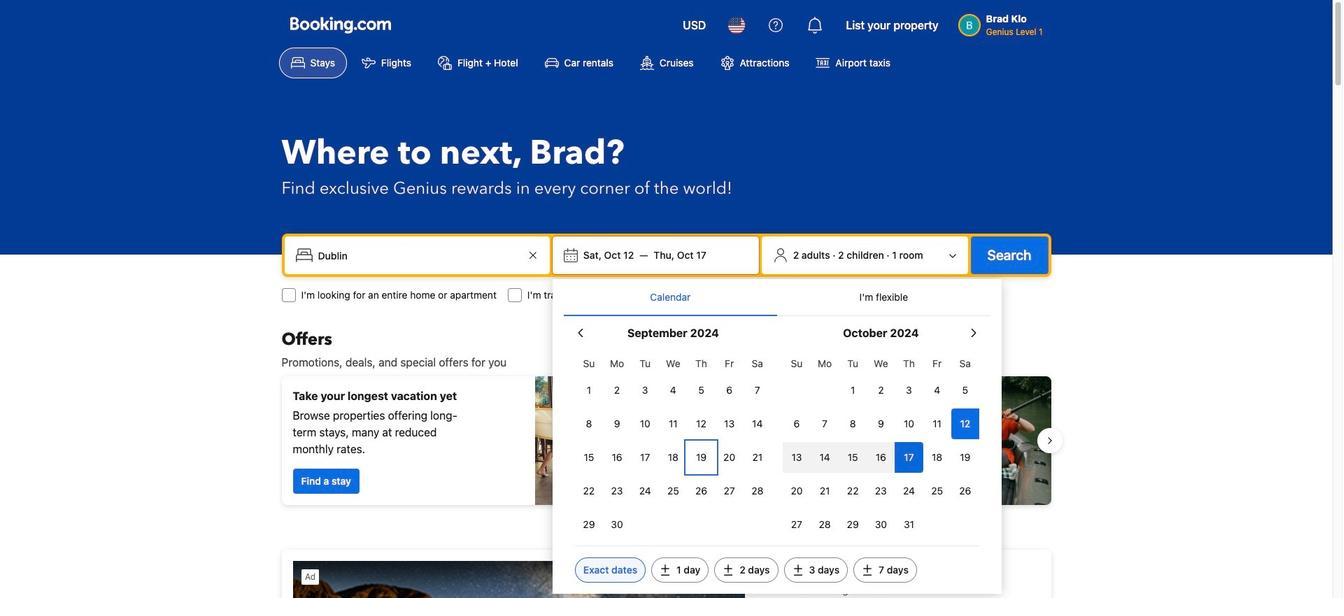 Task type: vqa. For each thing, say whether or not it's contained in the screenshot.
THE BATH OR SHOWER in the left of the page
no



Task type: describe. For each thing, give the bounding box(es) containing it.
4 September 2024 checkbox
[[659, 375, 687, 406]]

26 October 2024 checkbox
[[951, 476, 979, 507]]

30 October 2024 checkbox
[[867, 509, 895, 540]]

27 September 2024 checkbox
[[715, 476, 744, 507]]

16 October 2024 checkbox
[[867, 442, 895, 473]]

6 September 2024 checkbox
[[715, 375, 744, 406]]

your account menu brad klo genius level 1 element
[[958, 6, 1048, 38]]

Where are you going? field
[[312, 243, 525, 268]]

19 October 2024 checkbox
[[951, 442, 979, 473]]

17 September 2024 checkbox
[[631, 442, 659, 473]]

24 September 2024 checkbox
[[631, 476, 659, 507]]

2 October 2024 checkbox
[[867, 375, 895, 406]]

10 October 2024 checkbox
[[895, 409, 923, 439]]

5 October 2024 checkbox
[[951, 375, 979, 406]]

19 September 2024 checkbox
[[687, 442, 715, 473]]

take your longest vacation yet image
[[535, 376, 661, 505]]

15 October 2024 checkbox
[[839, 442, 867, 473]]

13 October 2024 checkbox
[[783, 442, 811, 473]]

22 September 2024 checkbox
[[575, 476, 603, 507]]

12 September 2024 checkbox
[[687, 409, 715, 439]]

1 October 2024 checkbox
[[839, 375, 867, 406]]

2 September 2024 checkbox
[[603, 375, 631, 406]]

17 October 2024 checkbox
[[895, 442, 923, 473]]

a young girl and woman kayak on a river image
[[672, 376, 1051, 505]]

20 October 2024 checkbox
[[783, 476, 811, 507]]

28 September 2024 checkbox
[[744, 476, 772, 507]]

10 September 2024 checkbox
[[631, 409, 659, 439]]

20 September 2024 checkbox
[[715, 442, 744, 473]]

21 September 2024 checkbox
[[744, 442, 772, 473]]

29 September 2024 checkbox
[[575, 509, 603, 540]]



Task type: locate. For each thing, give the bounding box(es) containing it.
7 September 2024 checkbox
[[744, 375, 772, 406]]

4 October 2024 checkbox
[[923, 375, 951, 406]]

26 September 2024 checkbox
[[687, 476, 715, 507]]

8 October 2024 checkbox
[[839, 409, 867, 439]]

0 horizontal spatial grid
[[575, 350, 772, 540]]

22 October 2024 checkbox
[[839, 476, 867, 507]]

3 October 2024 checkbox
[[895, 375, 923, 406]]

14 September 2024 checkbox
[[744, 409, 772, 439]]

15 September 2024 checkbox
[[575, 442, 603, 473]]

16 September 2024 checkbox
[[603, 442, 631, 473]]

18 October 2024 checkbox
[[923, 442, 951, 473]]

23 October 2024 checkbox
[[867, 476, 895, 507]]

main content
[[270, 329, 1062, 598]]

1 September 2024 checkbox
[[575, 375, 603, 406]]

24 October 2024 checkbox
[[895, 476, 923, 507]]

3 September 2024 checkbox
[[631, 375, 659, 406]]

5 September 2024 checkbox
[[687, 375, 715, 406]]

29 October 2024 checkbox
[[839, 509, 867, 540]]

12 October 2024 checkbox
[[951, 409, 979, 439]]

7 October 2024 checkbox
[[811, 409, 839, 439]]

9 September 2024 checkbox
[[603, 409, 631, 439]]

23 September 2024 checkbox
[[603, 476, 631, 507]]

grid
[[575, 350, 772, 540], [783, 350, 979, 540]]

25 October 2024 checkbox
[[923, 476, 951, 507]]

6 October 2024 checkbox
[[783, 409, 811, 439]]

18 September 2024 checkbox
[[659, 442, 687, 473]]

2 grid from the left
[[783, 350, 979, 540]]

14 October 2024 checkbox
[[811, 442, 839, 473]]

11 October 2024 checkbox
[[923, 409, 951, 439]]

13 September 2024 checkbox
[[715, 409, 744, 439]]

1 horizontal spatial grid
[[783, 350, 979, 540]]

11 September 2024 checkbox
[[659, 409, 687, 439]]

1 grid from the left
[[575, 350, 772, 540]]

booking.com image
[[290, 17, 391, 34]]

region
[[270, 371, 1062, 511]]

21 October 2024 checkbox
[[811, 476, 839, 507]]

9 October 2024 checkbox
[[867, 409, 895, 439]]

cell
[[951, 406, 979, 439], [783, 439, 811, 473], [811, 439, 839, 473], [839, 439, 867, 473], [867, 439, 895, 473], [895, 439, 923, 473]]

27 October 2024 checkbox
[[783, 509, 811, 540]]

30 September 2024 checkbox
[[603, 509, 631, 540]]

28 October 2024 checkbox
[[811, 509, 839, 540]]

8 September 2024 checkbox
[[575, 409, 603, 439]]

25 September 2024 checkbox
[[659, 476, 687, 507]]

tab list
[[564, 279, 991, 317]]

31 October 2024 checkbox
[[895, 509, 923, 540]]



